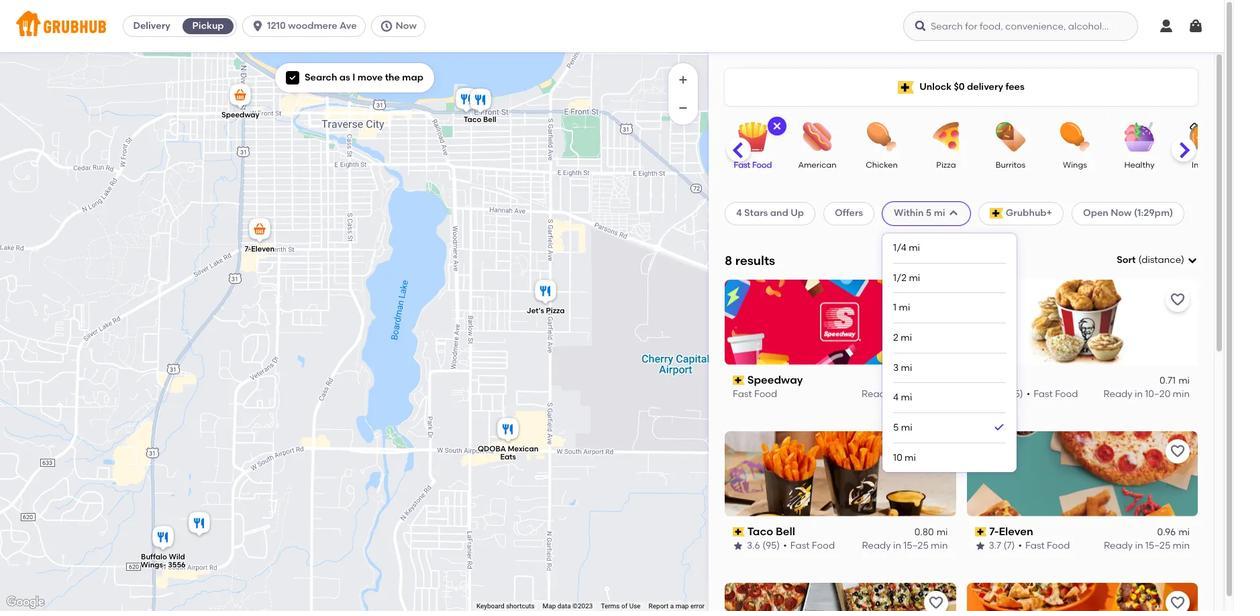 Task type: describe. For each thing, give the bounding box(es) containing it.
(115)
[[1005, 389, 1024, 400]]

kfc
[[990, 374, 1012, 387]]

qdoba mexican eats logo image
[[967, 583, 1198, 612]]

jet's
[[527, 306, 544, 315]]

now button
[[371, 15, 431, 37]]

speedway for speedway
[[748, 374, 803, 387]]

10–20 for speedway
[[904, 389, 929, 400]]

svg image inside 1210 woodmere ave button
[[251, 19, 265, 33]]

american
[[799, 160, 837, 170]]

map data ©2023
[[543, 603, 593, 610]]

jet's pizza logo image
[[725, 583, 956, 612]]

main navigation navigation
[[0, 0, 1225, 52]]

a
[[671, 603, 674, 610]]

woodmere
[[288, 20, 337, 32]]

0 vertical spatial 5
[[926, 208, 932, 219]]

10 mi
[[894, 452, 916, 463]]

report a map error link
[[649, 603, 705, 610]]

unlock $0 delivery fees
[[920, 81, 1025, 93]]

within
[[894, 208, 924, 219]]

terms
[[601, 603, 620, 610]]

1210
[[267, 20, 286, 32]]

delivery
[[133, 20, 170, 32]]

• fast food for taco bell
[[784, 541, 835, 552]]

star icon image for taco bell
[[733, 541, 744, 552]]

7 eleven image
[[246, 216, 273, 245]]

qdoba mexican eats image
[[495, 416, 522, 445]]

10
[[894, 452, 903, 463]]

0.71 mi for kfc
[[1160, 375, 1190, 387]]

stars
[[745, 208, 768, 219]]

grubhub plus flag logo image for grubhub+
[[990, 208, 1004, 219]]

ready for taco bell
[[862, 541, 891, 552]]

indian
[[1192, 160, 1217, 170]]

within 5 mi
[[894, 208, 946, 219]]

shortcuts
[[506, 603, 535, 610]]

(7)
[[1004, 541, 1016, 552]]

save this restaurant image for the speedway logo
[[928, 292, 944, 308]]

min for taco bell
[[931, 541, 948, 552]]

)
[[1182, 254, 1185, 266]]

7-eleven inside map region
[[245, 245, 275, 253]]

1/2
[[894, 272, 907, 283]]

subscription pass image for 7-eleven
[[975, 528, 987, 537]]

ready in 15–25 min for 7-eleven
[[1104, 541, 1190, 552]]

$0
[[954, 81, 965, 93]]

up
[[791, 208, 804, 219]]

1
[[894, 302, 897, 313]]

2
[[894, 332, 899, 343]]

map
[[543, 603, 556, 610]]

0.80 mi
[[915, 527, 948, 538]]

save this restaurant button for 7-eleven
[[1166, 440, 1190, 464]]

5 mi
[[894, 422, 913, 433]]

save this restaurant image for taco bell
[[928, 444, 944, 460]]

svg image inside field
[[1188, 255, 1198, 266]]

kfc image
[[453, 86, 480, 115]]

8 results
[[725, 253, 776, 268]]

error
[[691, 603, 705, 610]]

map region
[[0, 0, 815, 612]]

3.7
[[989, 541, 1002, 552]]

3
[[894, 362, 899, 373]]

7-eleven logo image
[[967, 431, 1198, 517]]

1210 woodmere ave button
[[242, 15, 371, 37]]

as
[[340, 72, 350, 83]]

0.71 for kfc
[[1160, 375, 1176, 387]]

bell inside speedway taco bell
[[483, 115, 497, 124]]

plus icon image
[[677, 73, 690, 87]]

distance
[[1142, 254, 1182, 266]]

min for 7-eleven
[[1173, 541, 1190, 552]]

data
[[558, 603, 571, 610]]

wings-
[[141, 561, 166, 569]]

delivery button
[[124, 15, 180, 37]]

in for taco bell
[[894, 541, 902, 552]]

1 vertical spatial bell
[[776, 525, 796, 538]]

speedway image
[[227, 82, 254, 111]]

Search for food, convenience, alcohol... search field
[[904, 11, 1139, 41]]

1/4
[[894, 242, 907, 254]]

mexican
[[508, 445, 539, 454]]

in for 7-eleven
[[1136, 541, 1144, 552]]

1/4 mi
[[894, 242, 920, 254]]

chicken image
[[859, 122, 906, 152]]

1 vertical spatial 7-
[[990, 525, 999, 538]]

1/2 mi
[[894, 272, 921, 283]]

4 stars and up
[[737, 208, 804, 219]]

qdoba mexican eats
[[478, 445, 539, 462]]

i
[[353, 72, 355, 83]]

buffalo
[[141, 553, 167, 561]]

subscription pass image for taco bell
[[733, 528, 745, 537]]

1210 woodmere ave
[[267, 20, 357, 32]]

pizza inside map region
[[546, 306, 565, 315]]

8
[[725, 253, 733, 268]]

min for kfc
[[1173, 389, 1190, 400]]

keyboard shortcuts
[[477, 603, 535, 610]]

eats
[[500, 453, 516, 462]]

(95)
[[763, 541, 780, 552]]

save this restaurant button for taco bell
[[924, 440, 948, 464]]

0 vertical spatial fast food
[[734, 160, 772, 170]]

5 mi option
[[894, 413, 1007, 443]]

pizza image
[[923, 122, 970, 152]]

4 for 4 mi
[[894, 392, 899, 403]]

pickup button
[[180, 15, 236, 37]]

offers
[[835, 208, 863, 219]]

fees
[[1006, 81, 1025, 93]]

(1:29pm)
[[1135, 208, 1174, 219]]

3.6 (95)
[[747, 541, 780, 552]]

open now (1:29pm)
[[1084, 208, 1174, 219]]

healthy
[[1125, 160, 1155, 170]]

pickup
[[192, 20, 224, 32]]

kfc logo image
[[967, 280, 1198, 365]]

google image
[[3, 594, 48, 612]]

save this restaurant button for kfc
[[1166, 288, 1190, 312]]

save this restaurant button for speedway
[[924, 288, 948, 312]]

open
[[1084, 208, 1109, 219]]

ave
[[340, 20, 357, 32]]

report a map error
[[649, 603, 705, 610]]

sort ( distance )
[[1117, 254, 1185, 266]]



Task type: vqa. For each thing, say whether or not it's contained in the screenshot.
1st 0.71 from the left
yes



Task type: locate. For each thing, give the bounding box(es) containing it.
0 vertical spatial taco
[[464, 115, 482, 124]]

fast food
[[734, 160, 772, 170], [733, 389, 778, 400]]

save this restaurant image for kfc
[[1170, 292, 1186, 308]]

pizza
[[937, 160, 957, 170], [546, 306, 565, 315]]

0 horizontal spatial taco
[[464, 115, 482, 124]]

0.71 mi for speedway
[[918, 375, 948, 387]]

pizza down pizza image
[[937, 160, 957, 170]]

search as i move the map
[[305, 72, 424, 83]]

1 horizontal spatial 0.71
[[1160, 375, 1176, 387]]

0 horizontal spatial 0.71
[[918, 375, 934, 387]]

•
[[1027, 389, 1031, 400], [784, 541, 787, 552], [1019, 541, 1023, 552]]

0 horizontal spatial pizza
[[546, 306, 565, 315]]

wild
[[169, 553, 185, 561]]

terms of use
[[601, 603, 641, 610]]

0 horizontal spatial 15–25
[[904, 541, 929, 552]]

keyboard
[[477, 603, 505, 610]]

0.80
[[915, 527, 934, 538]]

1 horizontal spatial 15–25
[[1146, 541, 1171, 552]]

1 horizontal spatial pizza
[[937, 160, 957, 170]]

4 left stars
[[737, 208, 742, 219]]

now inside button
[[396, 20, 417, 32]]

1 horizontal spatial bell
[[776, 525, 796, 538]]

7-
[[245, 245, 251, 253], [990, 525, 999, 538]]

speedway logo image
[[725, 280, 956, 365]]

delivery
[[967, 81, 1004, 93]]

wings image
[[1052, 122, 1099, 152]]

0 horizontal spatial 7-eleven
[[245, 245, 275, 253]]

speedway for speedway taco bell
[[222, 111, 260, 119]]

bell up (95)
[[776, 525, 796, 538]]

5 inside 5 mi option
[[894, 422, 899, 433]]

ready in 15–25 min down 0.96
[[1104, 541, 1190, 552]]

1 0.71 from the left
[[918, 375, 934, 387]]

• for 7-eleven
[[1019, 541, 1023, 552]]

4 down 3 on the right bottom of the page
[[894, 392, 899, 403]]

save this restaurant image for the qdoba mexican eats logo
[[1170, 595, 1186, 611]]

2 • fast food from the left
[[1019, 541, 1070, 552]]

4 mi
[[894, 392, 913, 403]]

ready
[[862, 389, 891, 400], [1104, 389, 1133, 400], [862, 541, 891, 552], [1104, 541, 1133, 552]]

search
[[305, 72, 337, 83]]

0.71
[[918, 375, 934, 387], [1160, 375, 1176, 387]]

buffalo wild wings- 3556
[[141, 553, 186, 569]]

0 vertical spatial svg image
[[1188, 18, 1204, 34]]

0 horizontal spatial ready in 15–25 min
[[862, 541, 948, 552]]

3.6
[[747, 541, 761, 552]]

1 vertical spatial pizza
[[546, 306, 565, 315]]

qdoba
[[478, 445, 506, 454]]

7- inside map region
[[245, 245, 251, 253]]

1 vertical spatial eleven
[[999, 525, 1034, 538]]

unlock
[[920, 81, 952, 93]]

1 10–20 from the left
[[904, 389, 929, 400]]

chicken
[[866, 160, 898, 170]]

healthy image
[[1117, 122, 1164, 152]]

0 horizontal spatial map
[[402, 72, 424, 83]]

1 vertical spatial speedway
[[748, 374, 803, 387]]

• fast food
[[784, 541, 835, 552], [1019, 541, 1070, 552]]

ready in 10–20 min for speedway
[[862, 389, 948, 400]]

1 horizontal spatial now
[[1111, 208, 1132, 219]]

grubhub plus flag logo image
[[898, 81, 915, 94], [990, 208, 1004, 219]]

0 horizontal spatial svg image
[[289, 74, 297, 82]]

0 horizontal spatial 5
[[894, 422, 899, 433]]

0 vertical spatial map
[[402, 72, 424, 83]]

2 0.71 mi from the left
[[1160, 375, 1190, 387]]

1 mi
[[894, 302, 911, 313]]

in
[[893, 389, 901, 400], [1135, 389, 1143, 400], [894, 541, 902, 552], [1136, 541, 1144, 552]]

4 for 4 stars and up
[[737, 208, 742, 219]]

0 horizontal spatial 4
[[737, 208, 742, 219]]

1 vertical spatial svg image
[[289, 74, 297, 82]]

subscription pass image for kfc
[[975, 376, 987, 385]]

results
[[736, 253, 776, 268]]

save this restaurant image inside button
[[928, 292, 944, 308]]

15–25 for 7-eleven
[[1146, 541, 1171, 552]]

map
[[402, 72, 424, 83], [676, 603, 689, 610]]

0 vertical spatial speedway
[[222, 111, 260, 119]]

0 horizontal spatial grubhub plus flag logo image
[[898, 81, 915, 94]]

1 vertical spatial map
[[676, 603, 689, 610]]

15–25 for taco bell
[[904, 541, 929, 552]]

(
[[1139, 254, 1142, 266]]

taco bell logo image
[[725, 431, 956, 517]]

0.96
[[1158, 527, 1176, 538]]

1 horizontal spatial •
[[1019, 541, 1023, 552]]

1 vertical spatial 5
[[894, 422, 899, 433]]

star icon image left 3.6
[[733, 541, 744, 552]]

0 horizontal spatial 10–20
[[904, 389, 929, 400]]

2 ready in 10–20 min from the left
[[1104, 389, 1190, 400]]

subscription pass image for speedway
[[733, 376, 745, 385]]

1 horizontal spatial 5
[[926, 208, 932, 219]]

2 mi
[[894, 332, 913, 343]]

1 horizontal spatial svg image
[[1188, 18, 1204, 34]]

1 horizontal spatial • fast food
[[1019, 541, 1070, 552]]

jet's pizza
[[527, 306, 565, 315]]

grubhub plus flag logo image left unlock
[[898, 81, 915, 94]]

subscription pass image
[[733, 376, 745, 385], [975, 376, 987, 385], [733, 528, 745, 537], [975, 528, 987, 537]]

speedway inside speedway taco bell
[[222, 111, 260, 119]]

• for taco bell
[[784, 541, 787, 552]]

None field
[[1117, 254, 1198, 267]]

star icon image left 3.7 on the right of page
[[975, 541, 986, 552]]

0 horizontal spatial •
[[784, 541, 787, 552]]

• right (7)
[[1019, 541, 1023, 552]]

save this restaurant image for 7-eleven
[[1170, 444, 1186, 460]]

2 ready in 15–25 min from the left
[[1104, 541, 1190, 552]]

1 horizontal spatial taco
[[748, 525, 774, 538]]

eleven inside map region
[[251, 245, 275, 253]]

1 • fast food from the left
[[784, 541, 835, 552]]

taco inside speedway taco bell
[[464, 115, 482, 124]]

0.71 for speedway
[[918, 375, 934, 387]]

minus icon image
[[677, 101, 690, 115]]

1 vertical spatial grubhub plus flag logo image
[[990, 208, 1004, 219]]

svg image
[[1159, 18, 1175, 34], [251, 19, 265, 33], [380, 19, 393, 33], [914, 19, 928, 33], [772, 121, 783, 132], [948, 208, 959, 219], [1188, 255, 1198, 266]]

in for speedway
[[893, 389, 901, 400]]

1 horizontal spatial 7-
[[990, 525, 999, 538]]

1 horizontal spatial ready in 10–20 min
[[1104, 389, 1190, 400]]

burritos
[[996, 160, 1026, 170]]

star icon image
[[733, 541, 744, 552], [975, 541, 986, 552]]

1 horizontal spatial 10–20
[[1146, 389, 1171, 400]]

svg image
[[1188, 18, 1204, 34], [289, 74, 297, 82]]

5 right within
[[926, 208, 932, 219]]

terms of use link
[[601, 603, 641, 610]]

1 0.71 mi from the left
[[918, 375, 948, 387]]

min for speedway
[[931, 389, 948, 400]]

taco
[[464, 115, 482, 124], [748, 525, 774, 538]]

1 ready in 15–25 min from the left
[[862, 541, 948, 552]]

jet's pizza image
[[532, 278, 559, 307]]

2 0.71 from the left
[[1160, 375, 1176, 387]]

0 horizontal spatial star icon image
[[733, 541, 744, 552]]

map right a
[[676, 603, 689, 610]]

5 up 10
[[894, 422, 899, 433]]

0 horizontal spatial ready in 10–20 min
[[862, 389, 948, 400]]

• right (95)
[[784, 541, 787, 552]]

star icon image for 7-eleven
[[975, 541, 986, 552]]

use
[[630, 603, 641, 610]]

indian image
[[1181, 122, 1228, 152]]

the
[[385, 72, 400, 83]]

food
[[753, 160, 772, 170], [755, 389, 778, 400], [1056, 389, 1079, 400], [812, 541, 835, 552], [1047, 541, 1070, 552]]

0 horizontal spatial • fast food
[[784, 541, 835, 552]]

1 vertical spatial fast food
[[733, 389, 778, 400]]

ready for 7-eleven
[[1104, 541, 1133, 552]]

move
[[358, 72, 383, 83]]

now right open
[[1111, 208, 1132, 219]]

check icon image
[[993, 421, 1007, 435]]

0 horizontal spatial speedway
[[222, 111, 260, 119]]

0 horizontal spatial eleven
[[251, 245, 275, 253]]

3556
[[168, 561, 186, 569]]

ready in 15–25 min down 0.80
[[862, 541, 948, 552]]

0 horizontal spatial 0.71 mi
[[918, 375, 948, 387]]

bell right 'kfc' "image"
[[483, 115, 497, 124]]

save this restaurant image
[[1170, 292, 1186, 308], [928, 444, 944, 460], [1170, 444, 1186, 460]]

0 vertical spatial grubhub plus flag logo image
[[898, 81, 915, 94]]

1 star icon image from the left
[[733, 541, 744, 552]]

save this restaurant image for jet's pizza logo
[[928, 595, 944, 611]]

1 horizontal spatial speedway
[[748, 374, 803, 387]]

1 vertical spatial now
[[1111, 208, 1132, 219]]

• fast food for 7-eleven
[[1019, 541, 1070, 552]]

0.96 mi
[[1158, 527, 1190, 538]]

list box containing 1/4 mi
[[894, 233, 1007, 472]]

pizza right the jet's
[[546, 306, 565, 315]]

svg image inside now button
[[380, 19, 393, 33]]

ready for speedway
[[862, 389, 891, 400]]

0 vertical spatial bell
[[483, 115, 497, 124]]

1 horizontal spatial 0.71 mi
[[1160, 375, 1190, 387]]

1 horizontal spatial map
[[676, 603, 689, 610]]

report
[[649, 603, 669, 610]]

• fast food right (95)
[[784, 541, 835, 552]]

7-eleven
[[245, 245, 275, 253], [990, 525, 1034, 538]]

map right the
[[402, 72, 424, 83]]

speedway taco bell
[[222, 111, 497, 124]]

mi
[[934, 208, 946, 219], [909, 242, 920, 254], [909, 272, 921, 283], [899, 302, 911, 313], [901, 332, 913, 343], [901, 362, 913, 373], [937, 375, 948, 387], [1179, 375, 1190, 387], [901, 392, 913, 403], [902, 422, 913, 433], [905, 452, 916, 463], [937, 527, 948, 538], [1179, 527, 1190, 538]]

0 vertical spatial now
[[396, 20, 417, 32]]

1 vertical spatial 7-eleven
[[990, 525, 1034, 538]]

1 ready in 10–20 min from the left
[[862, 389, 948, 400]]

• right (115)
[[1027, 389, 1031, 400]]

auntie anne's image
[[186, 510, 213, 539]]

0 horizontal spatial now
[[396, 20, 417, 32]]

0 vertical spatial pizza
[[937, 160, 957, 170]]

0.71 mi
[[918, 375, 948, 387], [1160, 375, 1190, 387]]

(115) • fast food
[[1005, 389, 1079, 400]]

ready for kfc
[[1104, 389, 1133, 400]]

mi inside option
[[902, 422, 913, 433]]

0 horizontal spatial 7-
[[245, 245, 251, 253]]

burritos image
[[988, 122, 1035, 152]]

grubhub+
[[1006, 208, 1053, 219]]

1 horizontal spatial ready in 15–25 min
[[1104, 541, 1190, 552]]

sort
[[1117, 254, 1136, 266]]

0 vertical spatial 7-eleven
[[245, 245, 275, 253]]

1 horizontal spatial star icon image
[[975, 541, 986, 552]]

5
[[926, 208, 932, 219], [894, 422, 899, 433]]

1 vertical spatial taco
[[748, 525, 774, 538]]

keyboard shortcuts button
[[477, 602, 535, 612]]

save this restaurant image
[[928, 292, 944, 308], [928, 595, 944, 611], [1170, 595, 1186, 611]]

1 vertical spatial 4
[[894, 392, 899, 403]]

list box
[[894, 233, 1007, 472]]

3 mi
[[894, 362, 913, 373]]

of
[[622, 603, 628, 610]]

15–25 down 0.96
[[1146, 541, 1171, 552]]

• fast food right (7)
[[1019, 541, 1070, 552]]

now up the
[[396, 20, 417, 32]]

2 10–20 from the left
[[1146, 389, 1171, 400]]

taco bell
[[748, 525, 796, 538]]

and
[[771, 208, 789, 219]]

ready in 10–20 min for kfc
[[1104, 389, 1190, 400]]

2 15–25 from the left
[[1146, 541, 1171, 552]]

1 15–25 from the left
[[904, 541, 929, 552]]

bell
[[483, 115, 497, 124], [776, 525, 796, 538]]

grubhub plus flag logo image left grubhub+
[[990, 208, 1004, 219]]

ready in 15–25 min
[[862, 541, 948, 552], [1104, 541, 1190, 552]]

min
[[931, 389, 948, 400], [1173, 389, 1190, 400], [931, 541, 948, 552], [1173, 541, 1190, 552]]

1 horizontal spatial 4
[[894, 392, 899, 403]]

0 horizontal spatial bell
[[483, 115, 497, 124]]

1 horizontal spatial grubhub plus flag logo image
[[990, 208, 1004, 219]]

10–20 for kfc
[[1146, 389, 1171, 400]]

buffalo wild wings- 3556 image
[[150, 524, 177, 554]]

none field containing sort
[[1117, 254, 1198, 267]]

grubhub plus flag logo image for unlock $0 delivery fees
[[898, 81, 915, 94]]

0 vertical spatial 4
[[737, 208, 742, 219]]

©2023
[[573, 603, 593, 610]]

fast food image
[[730, 122, 777, 152]]

1 horizontal spatial 7-eleven
[[990, 525, 1034, 538]]

svg image inside main navigation navigation
[[1188, 18, 1204, 34]]

2 star icon image from the left
[[975, 541, 986, 552]]

15–25
[[904, 541, 929, 552], [1146, 541, 1171, 552]]

eleven
[[251, 245, 275, 253], [999, 525, 1034, 538]]

ready in 15–25 min for taco bell
[[862, 541, 948, 552]]

15–25 down 0.80
[[904, 541, 929, 552]]

1 horizontal spatial eleven
[[999, 525, 1034, 538]]

fast
[[734, 160, 751, 170], [733, 389, 752, 400], [1034, 389, 1053, 400], [791, 541, 810, 552], [1026, 541, 1045, 552]]

4 inside list box
[[894, 392, 899, 403]]

taco bell image
[[467, 86, 494, 116]]

in for kfc
[[1135, 389, 1143, 400]]

american image
[[794, 122, 841, 152]]

2 horizontal spatial •
[[1027, 389, 1031, 400]]

wings
[[1064, 160, 1088, 170]]

3.7 (7)
[[989, 541, 1016, 552]]

0 vertical spatial 7-
[[245, 245, 251, 253]]

0 vertical spatial eleven
[[251, 245, 275, 253]]



